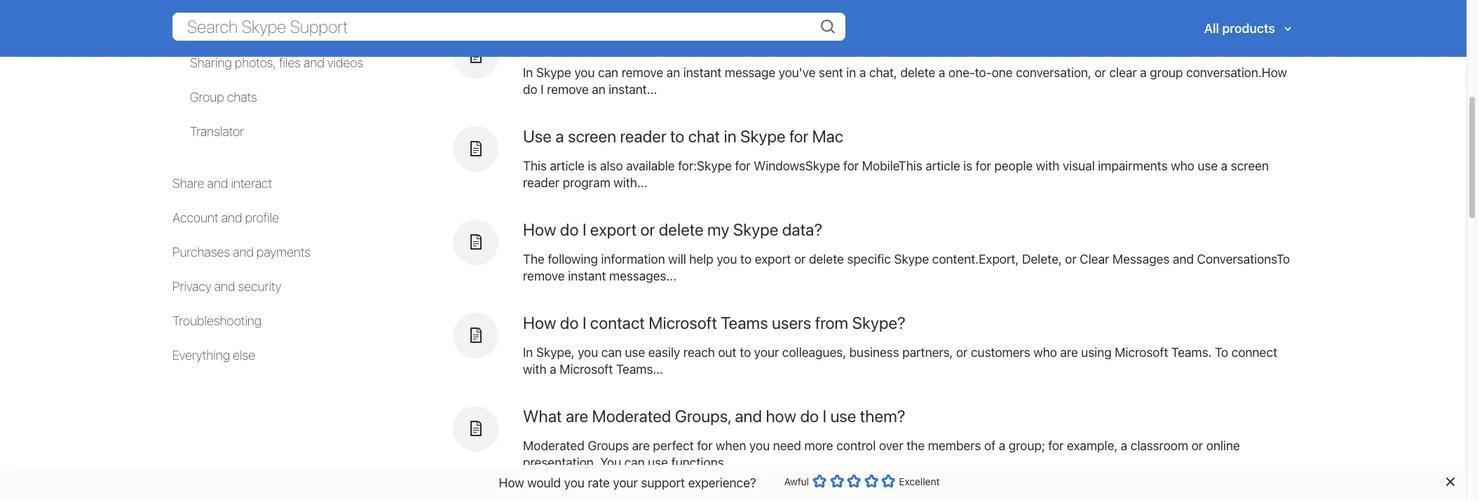 Task type: locate. For each thing, give the bounding box(es) containing it.
in down search skype support text box
[[523, 65, 533, 80]]

colleagues,
[[783, 345, 847, 360]]

in for how do i contact microsoft teams users from skype?
[[523, 345, 533, 360]]

them?
[[860, 406, 906, 426]]

your down you
[[613, 475, 638, 490]]

i for export
[[583, 220, 587, 239]]

can up how would you rate your support experience?
[[625, 455, 645, 470]]

2 horizontal spatial are
[[1061, 345, 1079, 360]]

i inside the in skype you can remove an instant message you've sent in a chat, delete a one-to-one conversation, or clear a group conversation.how do i remove an instant...
[[541, 82, 544, 97]]

mac
[[813, 126, 844, 146]]

skype right "specific"
[[894, 252, 929, 267]]

skype
[[190, 21, 224, 36], [536, 65, 571, 80], [741, 126, 786, 146], [733, 220, 779, 239], [894, 252, 929, 267]]

1 horizontal spatial delete
[[809, 252, 844, 267]]

export inside the following information will help you to export or delete specific skype content.export, delete, or clear messages and conversationsto remove instant messages...
[[755, 252, 791, 267]]

0 vertical spatial can
[[598, 65, 619, 80]]

1 horizontal spatial microsoft
[[649, 313, 717, 332]]

microsoft down skype,
[[560, 362, 613, 377]]

perfect
[[653, 438, 694, 453]]

0 vertical spatial moderated
[[592, 406, 671, 426]]

reader up available
[[620, 126, 667, 146]]

you for use
[[578, 345, 598, 360]]

1 horizontal spatial is
[[964, 159, 973, 173]]

tab list containing skype bots
[[173, 0, 439, 140]]

to left chat
[[670, 126, 685, 146]]

reach
[[684, 345, 715, 360]]

are right what
[[566, 406, 588, 426]]

interact
[[231, 176, 272, 191]]

your down teams
[[755, 345, 779, 360]]

to right the out
[[740, 345, 751, 360]]

in left skype,
[[523, 345, 533, 360]]

0 horizontal spatial skype?
[[852, 313, 906, 332]]

1 vertical spatial who
[[1034, 345, 1058, 360]]

or up information
[[641, 220, 655, 239]]

or inside moderated groups are perfect for when you need more control over the members of a group; for example, a classroom or online presentation. you can use functions...
[[1192, 438, 1204, 453]]

1 horizontal spatial skype?
[[974, 33, 1028, 53]]

messages
[[1113, 252, 1170, 267]]

delete down data? in the right top of the page
[[809, 252, 844, 267]]

0 horizontal spatial reader
[[523, 175, 560, 190]]

2 vertical spatial are
[[632, 438, 650, 453]]

2 article from the left
[[926, 159, 961, 173]]

are left using
[[1061, 345, 1079, 360]]

instant inside the following information will help you to export or delete specific skype content.export, delete, or clear messages and conversationsto remove instant messages...
[[568, 269, 606, 283]]

reader
[[620, 126, 667, 146], [523, 175, 560, 190]]

this
[[523, 159, 547, 173]]

export up information
[[590, 220, 637, 239]]

i for remove
[[583, 33, 587, 53]]

0 horizontal spatial in
[[724, 126, 737, 146]]

your
[[755, 345, 779, 360], [613, 475, 638, 490]]

specific
[[848, 252, 891, 267]]

skype?
[[974, 33, 1028, 53], [852, 313, 906, 332]]

0 horizontal spatial delete
[[659, 220, 704, 239]]

partners,
[[903, 345, 953, 360]]

1 horizontal spatial screen
[[1231, 159, 1269, 173]]

0 vertical spatial export
[[590, 220, 637, 239]]

1 horizontal spatial an
[[648, 33, 665, 53]]

program
[[563, 175, 611, 190]]

export down data? in the right top of the page
[[755, 252, 791, 267]]

1 vertical spatial message
[[725, 65, 776, 80]]

0 vertical spatial are
[[1061, 345, 1079, 360]]

2 vertical spatial in
[[724, 126, 737, 146]]

1 vertical spatial in
[[847, 65, 857, 80]]

what are moderated groups, and how do i use them? link
[[523, 406, 906, 426]]

moderated
[[592, 406, 671, 426], [523, 438, 585, 453]]

you inside in skype, you can use easily reach out to your colleagues, business partners, or customers who are using microsoft teams. to connect with a microsoft teams...
[[578, 345, 598, 360]]

1 horizontal spatial in
[[847, 65, 857, 80]]

option
[[813, 474, 827, 488], [830, 474, 844, 488], [847, 474, 861, 488], [865, 474, 879, 488], [882, 474, 896, 488]]

0 vertical spatial instant
[[669, 33, 718, 53]]

skype? up business
[[852, 313, 906, 332]]

microsoft up the reach
[[649, 313, 717, 332]]

do for how do i remove an instant message or clear a conversation in skype?
[[560, 33, 579, 53]]

use inside moderated groups are perfect for when you need more control over the members of a group; for example, a classroom or online presentation. you can use functions...
[[648, 455, 668, 470]]

is left people
[[964, 159, 973, 173]]

how do i contact microsoft teams users from skype?
[[523, 313, 906, 332]]

1 vertical spatial skype?
[[852, 313, 906, 332]]

2 vertical spatial microsoft
[[560, 362, 613, 377]]

are
[[1061, 345, 1079, 360], [566, 406, 588, 426], [632, 438, 650, 453]]

account and profile link
[[173, 210, 279, 225]]

to inside in skype, you can use easily reach out to your colleagues, business partners, or customers who are using microsoft teams. to connect with a microsoft teams...
[[740, 345, 751, 360]]

in right sent
[[847, 65, 857, 80]]

chat,
[[870, 65, 898, 80]]

clear up sent
[[810, 33, 845, 53]]

functions...
[[672, 455, 734, 470]]

my
[[708, 220, 730, 239]]

do
[[560, 33, 579, 53], [523, 82, 538, 97], [560, 220, 579, 239], [560, 313, 579, 332], [800, 406, 819, 426]]

0 vertical spatial in
[[523, 65, 533, 80]]

you
[[600, 455, 621, 470]]

2 horizontal spatial delete
[[901, 65, 936, 80]]

message up you've
[[722, 33, 787, 53]]

from
[[815, 313, 849, 332]]

0 vertical spatial who
[[1171, 159, 1195, 173]]

2 vertical spatial an
[[592, 82, 606, 97]]

purchases
[[173, 245, 230, 259]]

1 horizontal spatial with
[[1036, 159, 1060, 173]]

in inside the in skype you can remove an instant message you've sent in a chat, delete a one-to-one conversation, or clear a group conversation.how do i remove an instant...
[[523, 65, 533, 80]]

1 horizontal spatial who
[[1171, 159, 1195, 173]]

with
[[1036, 159, 1060, 173], [523, 362, 547, 377]]

in inside the in skype you can remove an instant message you've sent in a chat, delete a one-to-one conversation, or clear a group conversation.how do i remove an instant...
[[847, 65, 857, 80]]

would
[[528, 475, 561, 490]]

2 horizontal spatial in
[[958, 33, 970, 53]]

use a screen reader to chat in skype for mac
[[523, 126, 844, 146]]

are inside in skype, you can use easily reach out to your colleagues, business partners, or customers who are using microsoft teams. to connect with a microsoft teams...
[[1061, 345, 1079, 360]]

0 vertical spatial in
[[958, 33, 970, 53]]

how for how do i export or delete my skype data?
[[523, 220, 557, 239]]

1 vertical spatial to
[[741, 252, 752, 267]]

is up program
[[588, 159, 597, 173]]

the
[[523, 252, 545, 267]]

to right help
[[741, 252, 752, 267]]

in right chat
[[724, 126, 737, 146]]

4 option from the left
[[865, 474, 879, 488]]

0 horizontal spatial article
[[550, 159, 585, 173]]

who right the customers
[[1034, 345, 1058, 360]]

0 horizontal spatial an
[[592, 82, 606, 97]]

can up instant...
[[598, 65, 619, 80]]

0 horizontal spatial clear
[[810, 33, 845, 53]]

1 vertical spatial reader
[[523, 175, 560, 190]]

Search Skype Support text field
[[173, 13, 846, 41]]

export
[[590, 220, 637, 239], [755, 252, 791, 267]]

skype inside the following information will help you to export or delete specific skype content.export, delete, or clear messages and conversationsto remove instant messages...
[[894, 252, 929, 267]]

files
[[279, 55, 301, 70]]

message
[[722, 33, 787, 53], [725, 65, 776, 80]]

the following information will help you to export or delete specific skype content.export, delete, or clear messages and conversationsto remove instant messages...
[[523, 252, 1291, 283]]

message down how do i remove an instant message or clear a conversation in skype? link
[[725, 65, 776, 80]]

0 horizontal spatial is
[[588, 159, 597, 173]]

you inside the in skype you can remove an instant message you've sent in a chat, delete a one-to-one conversation, or clear a group conversation.how do i remove an instant...
[[575, 65, 595, 80]]

delete inside the in skype you can remove an instant message you've sent in a chat, delete a one-to-one conversation, or clear a group conversation.how do i remove an instant...
[[901, 65, 936, 80]]

moderated up presentation.
[[523, 438, 585, 453]]

or left the online
[[1192, 438, 1204, 453]]

1 vertical spatial export
[[755, 252, 791, 267]]

0 horizontal spatial export
[[590, 220, 637, 239]]

do inside the in skype you can remove an instant message you've sent in a chat, delete a one-to-one conversation, or clear a group conversation.how do i remove an instant...
[[523, 82, 538, 97]]

classroom
[[1131, 438, 1189, 453]]

how for how do i contact microsoft teams users from skype?
[[523, 313, 557, 332]]

1 in from the top
[[523, 65, 533, 80]]

everything else link
[[173, 348, 255, 362]]

in up one-
[[958, 33, 970, 53]]

1 vertical spatial in
[[523, 345, 533, 360]]

1 vertical spatial an
[[667, 65, 680, 80]]

message inside the in skype you can remove an instant message you've sent in a chat, delete a one-to-one conversation, or clear a group conversation.how do i remove an instant...
[[725, 65, 776, 80]]

skype down search skype support text box
[[536, 65, 571, 80]]

or right the partners,
[[957, 345, 968, 360]]

0 vertical spatial delete
[[901, 65, 936, 80]]

tab list
[[173, 0, 439, 140]]

skype up windowsskype
[[741, 126, 786, 146]]

microsoft
[[649, 313, 717, 332], [1115, 345, 1169, 360], [560, 362, 613, 377]]

how would you rate your support experience? list box
[[813, 471, 896, 496]]

0 horizontal spatial your
[[613, 475, 638, 490]]

you inside moderated groups are perfect for when you need more control over the members of a group; for example, a classroom or online presentation. you can use functions...
[[750, 438, 770, 453]]

delete up will on the bottom left of the page
[[659, 220, 704, 239]]

and right messages
[[1173, 252, 1194, 267]]

for right for:skype
[[735, 159, 751, 173]]

2 option from the left
[[830, 474, 844, 488]]

1 horizontal spatial your
[[755, 345, 779, 360]]

skype bots
[[190, 21, 251, 36]]

1 horizontal spatial moderated
[[592, 406, 671, 426]]

1 horizontal spatial export
[[755, 252, 791, 267]]

online
[[1207, 438, 1241, 453]]

remove inside the following information will help you to export or delete specific skype content.export, delete, or clear messages and conversationsto remove instant messages...
[[523, 269, 565, 283]]

sharing photos, files and videos link
[[190, 55, 363, 70]]

can inside the in skype you can remove an instant message you've sent in a chat, delete a one-to-one conversation, or clear a group conversation.how do i remove an instant...
[[598, 65, 619, 80]]

to-
[[975, 65, 992, 80]]

profile
[[245, 210, 279, 225]]

experience?
[[689, 475, 757, 490]]

need
[[773, 438, 802, 453]]

1 vertical spatial clear
[[1110, 65, 1137, 80]]

support
[[641, 475, 685, 490]]

0 horizontal spatial moderated
[[523, 438, 585, 453]]

an up the "use a screen reader to chat in skype for mac" link on the top
[[667, 65, 680, 80]]

control
[[837, 438, 876, 453]]

purchases and payments
[[173, 245, 311, 259]]

1 vertical spatial moderated
[[523, 438, 585, 453]]

moderated groups are perfect for when you need more control over the members of a group; for example, a classroom or online presentation. you can use functions...
[[523, 438, 1241, 470]]

clear left group
[[1110, 65, 1137, 80]]

use inside this article is also available for:skype for windowsskype for mobilethis article is for people with visual impairments who use a screen reader program with...
[[1198, 159, 1218, 173]]

use
[[1198, 159, 1218, 173], [625, 345, 645, 360], [831, 406, 857, 426], [648, 455, 668, 470]]

and inside the following information will help you to export or delete specific skype content.export, delete, or clear messages and conversationsto remove instant messages...
[[1173, 252, 1194, 267]]

an up instant...
[[648, 33, 665, 53]]

1 vertical spatial microsoft
[[1115, 345, 1169, 360]]

an left instant...
[[592, 82, 606, 97]]

reader down 'this'
[[523, 175, 560, 190]]

1 vertical spatial delete
[[659, 220, 704, 239]]

1 vertical spatial screen
[[1231, 159, 1269, 173]]

troubleshooting
[[173, 313, 262, 328]]

0 horizontal spatial screen
[[568, 126, 617, 146]]

moderated up groups
[[592, 406, 671, 426]]

article up program
[[550, 159, 585, 173]]

2 vertical spatial instant
[[568, 269, 606, 283]]

are inside moderated groups are perfect for when you need more control over the members of a group; for example, a classroom or online presentation. you can use functions...
[[632, 438, 650, 453]]

2 vertical spatial delete
[[809, 252, 844, 267]]

article right mobilethis
[[926, 159, 961, 173]]

can down contact
[[602, 345, 622, 360]]

1 vertical spatial instant
[[684, 65, 722, 80]]

with left the visual
[[1036, 159, 1060, 173]]

you for remove
[[575, 65, 595, 80]]

do for how do i export or delete my skype data?
[[560, 220, 579, 239]]

1 horizontal spatial clear
[[1110, 65, 1137, 80]]

or right conversation,
[[1095, 65, 1107, 80]]

to
[[1215, 345, 1229, 360]]

who right "impairments"
[[1171, 159, 1195, 173]]

awful
[[785, 476, 809, 487]]

2 vertical spatial to
[[740, 345, 751, 360]]

0 vertical spatial reader
[[620, 126, 667, 146]]

reader inside this article is also available for:skype for windowsskype for mobilethis article is for people with visual impairments who use a screen reader program with...
[[523, 175, 560, 190]]

account and profile
[[173, 210, 279, 225]]

can
[[598, 65, 619, 80], [602, 345, 622, 360], [625, 455, 645, 470]]

are left perfect
[[632, 438, 650, 453]]

and right share
[[207, 176, 228, 191]]

can inside in skype, you can use easily reach out to your colleagues, business partners, or customers who are using microsoft teams. to connect with a microsoft teams...
[[602, 345, 622, 360]]

0 vertical spatial with
[[1036, 159, 1060, 173]]

i for contact
[[583, 313, 587, 332]]

0 vertical spatial your
[[755, 345, 779, 360]]

dismiss the survey image
[[1445, 476, 1456, 487]]

groups
[[588, 438, 629, 453]]

0 horizontal spatial microsoft
[[560, 362, 613, 377]]

1 vertical spatial can
[[602, 345, 622, 360]]

microsoft right using
[[1115, 345, 1169, 360]]

skype? up "one"
[[974, 33, 1028, 53]]

or inside the in skype you can remove an instant message you've sent in a chat, delete a one-to-one conversation, or clear a group conversation.how do i remove an instant...
[[1095, 65, 1107, 80]]

2 in from the top
[[523, 345, 533, 360]]

1 vertical spatial with
[[523, 362, 547, 377]]

with down skype,
[[523, 362, 547, 377]]

everything
[[173, 348, 230, 362]]

teams...
[[616, 362, 663, 377]]

2 vertical spatial can
[[625, 455, 645, 470]]

do for how do i contact microsoft teams users from skype?
[[560, 313, 579, 332]]

clear inside the in skype you can remove an instant message you've sent in a chat, delete a one-to-one conversation, or clear a group conversation.how do i remove an instant...
[[1110, 65, 1137, 80]]

delete down conversation
[[901, 65, 936, 80]]

0 vertical spatial microsoft
[[649, 313, 717, 332]]

can for contact
[[602, 345, 622, 360]]

1 horizontal spatial article
[[926, 159, 961, 173]]

skype inside the in skype you can remove an instant message you've sent in a chat, delete a one-to-one conversation, or clear a group conversation.how do i remove an instant...
[[536, 65, 571, 80]]

0 horizontal spatial are
[[566, 406, 588, 426]]

in
[[958, 33, 970, 53], [847, 65, 857, 80], [724, 126, 737, 146]]

0 horizontal spatial who
[[1034, 345, 1058, 360]]

in inside in skype, you can use easily reach out to your colleagues, business partners, or customers who are using microsoft teams. to connect with a microsoft teams...
[[523, 345, 533, 360]]

conversation.how
[[1187, 65, 1288, 80]]

1 horizontal spatial are
[[632, 438, 650, 453]]

0 horizontal spatial with
[[523, 362, 547, 377]]



Task type: vqa. For each thing, say whether or not it's contained in the screenshot.
the would
yes



Task type: describe. For each thing, give the bounding box(es) containing it.
or left the clear
[[1066, 252, 1077, 267]]

using
[[1082, 345, 1112, 360]]

excellent
[[899, 476, 940, 487]]

delete inside the following information will help you to export or delete specific skype content.export, delete, or clear messages and conversationsto remove instant messages...
[[809, 252, 844, 267]]

over
[[879, 438, 904, 453]]

bots
[[227, 21, 251, 36]]

conversationsto
[[1198, 252, 1291, 267]]

following
[[548, 252, 598, 267]]

and right the files on the left of the page
[[304, 55, 325, 70]]

0 vertical spatial to
[[670, 126, 685, 146]]

for left mac
[[790, 126, 809, 146]]

who inside in skype, you can use easily reach out to your colleagues, business partners, or customers who are using microsoft teams. to connect with a microsoft teams...
[[1034, 345, 1058, 360]]

more
[[805, 438, 834, 453]]

how do i export or delete my skype data? link
[[523, 220, 823, 239]]

2 is from the left
[[964, 159, 973, 173]]

instant...
[[609, 82, 657, 97]]

privacy and security link
[[173, 279, 281, 294]]

or up you've
[[791, 33, 806, 53]]

conversation
[[861, 33, 954, 53]]

use
[[523, 126, 552, 146]]

1 option from the left
[[813, 474, 827, 488]]

you inside the following information will help you to export or delete specific skype content.export, delete, or clear messages and conversationsto remove instant messages...
[[717, 252, 737, 267]]

contact
[[590, 313, 645, 332]]

videos
[[327, 55, 363, 70]]

translator
[[190, 124, 244, 139]]

in for how do i remove an instant message or clear a conversation in skype?
[[523, 65, 533, 80]]

and right privacy at the left of the page
[[214, 279, 235, 294]]

for left people
[[976, 159, 992, 173]]

1 horizontal spatial reader
[[620, 126, 667, 146]]

skype bots link
[[190, 21, 251, 36]]

3 option from the left
[[847, 474, 861, 488]]

with inside in skype, you can use easily reach out to your colleagues, business partners, or customers who are using microsoft teams. to connect with a microsoft teams...
[[523, 362, 547, 377]]

how do i remove an instant message or clear a conversation in skype? link
[[523, 33, 1028, 53]]

sharing
[[190, 55, 232, 70]]

skype right my
[[733, 220, 779, 239]]

sharing photos, files and videos
[[190, 55, 363, 70]]

1 is from the left
[[588, 159, 597, 173]]

purchases and payments link
[[173, 245, 311, 259]]

chats
[[227, 90, 257, 104]]

rate
[[588, 475, 610, 490]]

share and interact link
[[173, 176, 272, 191]]

1 vertical spatial are
[[566, 406, 588, 426]]

clear
[[1080, 252, 1110, 267]]

with...
[[614, 175, 648, 190]]

how for how would you rate your support experience?
[[499, 475, 524, 490]]

moderated inside moderated groups are perfect for when you need more control over the members of a group; for example, a classroom or online presentation. you can use functions...
[[523, 438, 585, 453]]

one-
[[949, 65, 975, 80]]

easily
[[649, 345, 681, 360]]

0 vertical spatial clear
[[810, 33, 845, 53]]

teams.
[[1172, 345, 1212, 360]]

2 horizontal spatial microsoft
[[1115, 345, 1169, 360]]

or inside in skype, you can use easily reach out to your colleagues, business partners, or customers who are using microsoft teams. to connect with a microsoft teams...
[[957, 345, 968, 360]]

will
[[669, 252, 686, 267]]

group
[[190, 90, 224, 104]]

visual
[[1063, 159, 1095, 173]]

for right group;
[[1049, 438, 1064, 453]]

with inside this article is also available for:skype for windowsskype for mobilethis article is for people with visual impairments who use a screen reader program with...
[[1036, 159, 1060, 173]]

how
[[766, 406, 797, 426]]

how do i export or delete my skype data?
[[523, 220, 823, 239]]

can for remove
[[598, 65, 619, 80]]

this article is also available for:skype for windowsskype for mobilethis article is for people with visual impairments who use a screen reader program with...
[[523, 159, 1269, 190]]

privacy and security
[[173, 279, 281, 294]]

your inside in skype, you can use easily reach out to your colleagues, business partners, or customers who are using microsoft teams. to connect with a microsoft teams...
[[755, 345, 779, 360]]

or down data? in the right top of the page
[[795, 252, 806, 267]]

of
[[985, 438, 996, 453]]

for down mac
[[844, 159, 859, 173]]

can inside moderated groups are perfect for when you need more control over the members of a group; for example, a classroom or online presentation. you can use functions...
[[625, 455, 645, 470]]

0 vertical spatial message
[[722, 33, 787, 53]]

and up security in the left bottom of the page
[[233, 245, 254, 259]]

how for how do i remove an instant message or clear a conversation in skype?
[[523, 33, 557, 53]]

everything else
[[173, 348, 255, 362]]

and left profile
[[221, 210, 242, 225]]

chat
[[688, 126, 720, 146]]

1 vertical spatial your
[[613, 475, 638, 490]]

payments
[[257, 245, 311, 259]]

impairments
[[1098, 159, 1168, 173]]

skype left bots
[[190, 21, 224, 36]]

security
[[238, 279, 281, 294]]

privacy
[[173, 279, 212, 294]]

for:skype
[[678, 159, 732, 173]]

share and interact
[[173, 176, 272, 191]]

and left how
[[735, 406, 762, 426]]

what
[[523, 406, 562, 426]]

you for your
[[564, 475, 585, 490]]

screen inside this article is also available for:skype for windowsskype for mobilethis article is for people with visual impairments who use a screen reader program with...
[[1231, 159, 1269, 173]]

members
[[928, 438, 981, 453]]

groups,
[[675, 406, 731, 426]]

skype,
[[536, 345, 575, 360]]

mobilethis
[[862, 159, 923, 173]]

to inside the following information will help you to export or delete specific skype content.export, delete, or clear messages and conversationsto remove instant messages...
[[741, 252, 752, 267]]

group chats
[[190, 90, 257, 104]]

windowsskype
[[754, 159, 841, 173]]

one
[[992, 65, 1013, 80]]

out
[[718, 345, 737, 360]]

0 vertical spatial an
[[648, 33, 665, 53]]

connect
[[1232, 345, 1278, 360]]

available
[[626, 159, 675, 173]]

delete,
[[1023, 252, 1062, 267]]

customers
[[971, 345, 1031, 360]]

content.export,
[[933, 252, 1019, 267]]

teams
[[721, 313, 768, 332]]

people
[[995, 159, 1033, 173]]

share
[[173, 176, 204, 191]]

use a screen reader to chat in skype for mac link
[[523, 126, 844, 146]]

in skype, you can use easily reach out to your colleagues, business partners, or customers who are using microsoft teams. to connect with a microsoft teams...
[[523, 345, 1278, 377]]

how do i contact microsoft teams users from skype? link
[[523, 313, 906, 332]]

else
[[233, 348, 255, 362]]

instant inside the in skype you can remove an instant message you've sent in a chat, delete a one-to-one conversation, or clear a group conversation.how do i remove an instant...
[[684, 65, 722, 80]]

sent
[[819, 65, 844, 80]]

a inside this article is also available for:skype for windowsskype for mobilethis article is for people with visual impairments who use a screen reader program with...
[[1222, 159, 1228, 173]]

use inside in skype, you can use easily reach out to your colleagues, business partners, or customers who are using microsoft teams. to connect with a microsoft teams...
[[625, 345, 645, 360]]

information
[[601, 252, 665, 267]]

how do i remove an instant message or clear a conversation in skype?
[[523, 33, 1028, 53]]

a inside in skype, you can use easily reach out to your colleagues, business partners, or customers who are using microsoft teams. to connect with a microsoft teams...
[[550, 362, 557, 377]]

0 vertical spatial screen
[[568, 126, 617, 146]]

5 option from the left
[[882, 474, 896, 488]]

2 horizontal spatial an
[[667, 65, 680, 80]]

for up 'functions...'
[[697, 438, 713, 453]]

1 article from the left
[[550, 159, 585, 173]]

0 vertical spatial skype?
[[974, 33, 1028, 53]]

also
[[600, 159, 623, 173]]

what are moderated groups, and how do i use them?
[[523, 406, 906, 426]]

presentation.
[[523, 455, 597, 470]]

who inside this article is also available for:skype for windowsskype for mobilethis article is for people with visual impairments who use a screen reader program with...
[[1171, 159, 1195, 173]]

you've
[[779, 65, 816, 80]]

when
[[716, 438, 747, 453]]

business
[[850, 345, 900, 360]]



